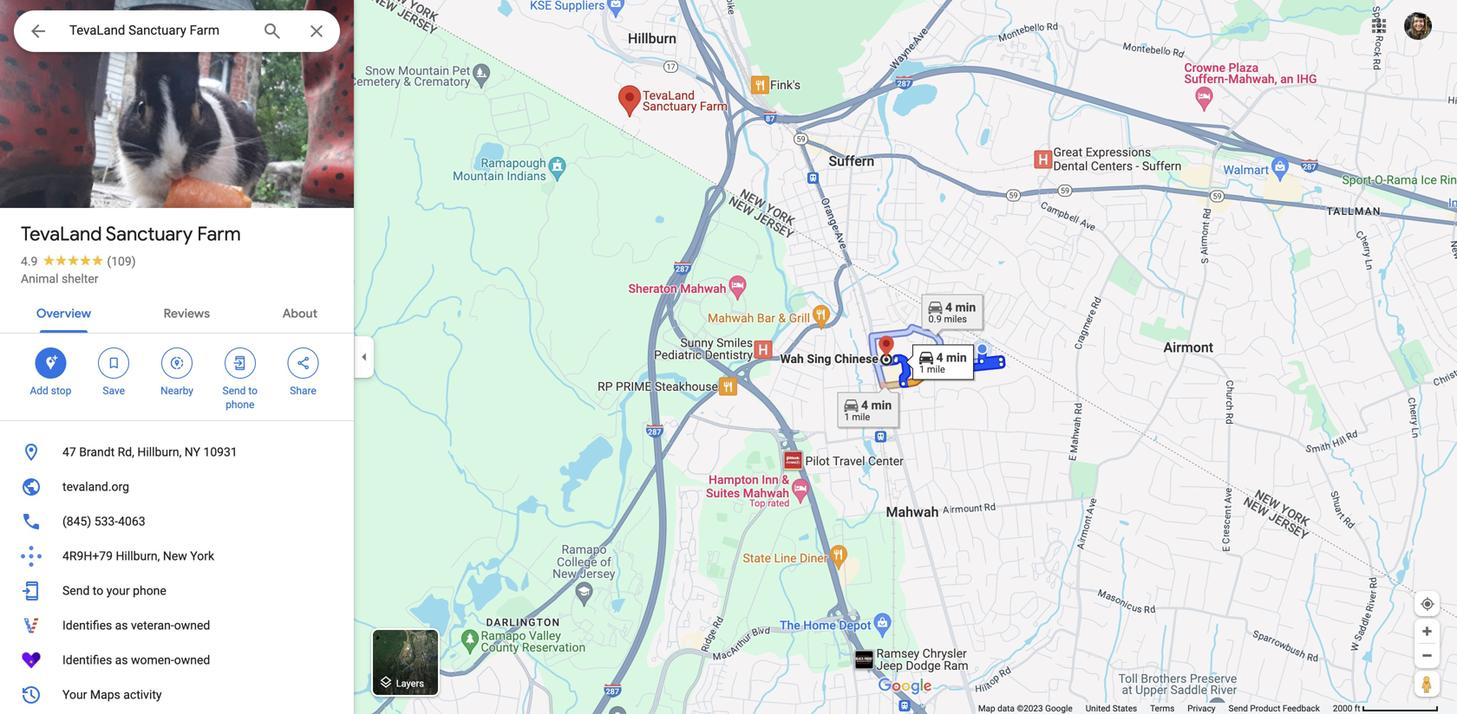 Task type: locate. For each thing, give the bounding box(es) containing it.
phone inside send to your phone button
[[133, 584, 166, 598]]

reviews button
[[150, 291, 224, 333]]

phone down 
[[226, 399, 254, 411]]

1 vertical spatial identifies
[[62, 654, 112, 668]]

send inside send to phone
[[223, 385, 246, 397]]

tevaland sanctuary farm
[[21, 222, 241, 246]]

1 horizontal spatial send
[[223, 385, 246, 397]]

add stop
[[30, 385, 71, 397]]

google account: giulia masi  
(giulia.masi@adept.ai) image
[[1404, 12, 1432, 40]]

veteran-
[[131, 619, 174, 633]]

send
[[223, 385, 246, 397], [62, 584, 90, 598], [1229, 704, 1248, 714]]

send inside information for tevaland sanctuary farm region
[[62, 584, 90, 598]]

1 vertical spatial as
[[115, 654, 128, 668]]

0 vertical spatial send
[[223, 385, 246, 397]]

tab list inside tevaland sanctuary farm main content
[[0, 291, 354, 333]]

brandt
[[79, 445, 115, 460]]

sanctuary
[[106, 222, 193, 246]]

as left women- at the left bottom
[[115, 654, 128, 668]]

owned
[[174, 619, 210, 633], [174, 654, 210, 668]]

as left the "veteran-"
[[115, 619, 128, 633]]

as
[[115, 619, 128, 633], [115, 654, 128, 668]]

0 vertical spatial phone
[[226, 399, 254, 411]]

2 identifies from the top
[[62, 654, 112, 668]]

1 owned from the top
[[174, 619, 210, 633]]

phone right your
[[133, 584, 166, 598]]

1 vertical spatial owned
[[174, 654, 210, 668]]

phone
[[226, 399, 254, 411], [133, 584, 166, 598]]

533-
[[94, 515, 118, 529]]

footer containing map data ©2023 google
[[978, 703, 1333, 715]]

photos
[[71, 172, 114, 188]]

privacy
[[1188, 704, 1216, 714]]

identifies up your
[[62, 654, 112, 668]]


[[106, 354, 122, 373]]

animal shelter button
[[21, 271, 98, 288]]


[[43, 354, 58, 373]]

None field
[[69, 20, 248, 41]]

47 brandt rd, hillburn, ny 10931
[[62, 445, 237, 460]]

send product feedback
[[1229, 704, 1320, 714]]

10931
[[203, 445, 237, 460]]

1 vertical spatial to
[[93, 584, 103, 598]]

animal shelter
[[21, 272, 98, 286]]

0 vertical spatial identifies
[[62, 619, 112, 633]]

2 as from the top
[[115, 654, 128, 668]]

send for send to your phone
[[62, 584, 90, 598]]

1 vertical spatial send
[[62, 584, 90, 598]]

google maps element
[[0, 0, 1457, 715]]

109 reviews element
[[107, 255, 136, 269]]

identifies down "send to your phone"
[[62, 619, 112, 633]]

1 identifies from the top
[[62, 619, 112, 633]]

zoom out image
[[1421, 650, 1434, 663]]

about
[[282, 306, 318, 322]]

4.9 stars image
[[38, 255, 107, 266]]

4r9h+79
[[62, 549, 113, 564]]

hillburn,
[[137, 445, 182, 460], [116, 549, 160, 564]]

owned down send to your phone button at the bottom of the page
[[174, 619, 210, 633]]

2 horizontal spatial send
[[1229, 704, 1248, 714]]

product
[[1250, 704, 1280, 714]]

animal
[[21, 272, 59, 286]]

TevaLand Sanctuary Farm field
[[14, 10, 340, 52]]

your maps activity button
[[0, 678, 354, 713]]

to inside send to phone
[[248, 385, 258, 397]]

to left share
[[248, 385, 258, 397]]

1 horizontal spatial phone
[[226, 399, 254, 411]]

nearby
[[161, 385, 193, 397]]

show street view coverage image
[[1415, 671, 1440, 697]]

to inside button
[[93, 584, 103, 598]]

2 owned from the top
[[174, 654, 210, 668]]

privacy button
[[1188, 703, 1216, 715]]

footer
[[978, 703, 1333, 715]]

to
[[248, 385, 258, 397], [93, 584, 103, 598]]

2 vertical spatial send
[[1229, 704, 1248, 714]]

hillburn, down 4063
[[116, 549, 160, 564]]

hillburn, left "ny"
[[137, 445, 182, 460]]

0 horizontal spatial to
[[93, 584, 103, 598]]

footer inside the google maps element
[[978, 703, 1333, 715]]

new
[[163, 549, 187, 564]]

activity
[[123, 688, 162, 703]]

reviews
[[164, 306, 210, 322]]

1 horizontal spatial to
[[248, 385, 258, 397]]

states
[[1113, 704, 1137, 714]]

0 horizontal spatial phone
[[133, 584, 166, 598]]

tab list
[[0, 291, 354, 333]]

send down 4r9h+79
[[62, 584, 90, 598]]

identifies for identifies as veteran-owned
[[62, 619, 112, 633]]

owned for women-
[[174, 654, 210, 668]]

york
[[190, 549, 214, 564]]

none field inside tevaland sanctuary farm field
[[69, 20, 248, 41]]

1 as from the top
[[115, 619, 128, 633]]

owned up your maps activity button
[[174, 654, 210, 668]]

47
[[62, 445, 76, 460]]

women-
[[131, 654, 174, 668]]

your
[[62, 688, 87, 703]]

0 vertical spatial as
[[115, 619, 128, 633]]

tevaland.org
[[62, 480, 129, 494]]

as for women-
[[115, 654, 128, 668]]

overview
[[36, 306, 91, 322]]

4.9
[[21, 255, 38, 269]]

2000 ft button
[[1333, 704, 1439, 714]]

stop
[[51, 385, 71, 397]]

save
[[103, 385, 125, 397]]

zoom in image
[[1421, 625, 1434, 638]]

overview button
[[22, 291, 105, 333]]

0 vertical spatial to
[[248, 385, 258, 397]]

0 vertical spatial owned
[[174, 619, 210, 633]]

send left product
[[1229, 704, 1248, 714]]

tab list containing overview
[[0, 291, 354, 333]]

send product feedback button
[[1229, 703, 1320, 715]]

1 vertical spatial phone
[[133, 584, 166, 598]]

tevaland.org link
[[0, 470, 354, 505]]

send down 
[[223, 385, 246, 397]]

send inside footer
[[1229, 704, 1248, 714]]

to left your
[[93, 584, 103, 598]]

feedback
[[1283, 704, 1320, 714]]

terms
[[1150, 704, 1175, 714]]

 layers
[[378, 673, 424, 693]]

shelter
[[62, 272, 98, 286]]

terms button
[[1150, 703, 1175, 715]]

0 horizontal spatial send
[[62, 584, 90, 598]]

identifies
[[62, 619, 112, 633], [62, 654, 112, 668]]



Task type: describe. For each thing, give the bounding box(es) containing it.
tevaland
[[21, 222, 102, 246]]

map data ©2023 google
[[978, 704, 1073, 714]]

351 photos button
[[13, 165, 121, 195]]

phone inside send to phone
[[226, 399, 254, 411]]

4063
[[118, 515, 145, 529]]

show your location image
[[1420, 597, 1435, 612]]

send for send product feedback
[[1229, 704, 1248, 714]]

data
[[997, 704, 1015, 714]]

to for your
[[93, 584, 103, 598]]


[[232, 354, 248, 373]]

collapse side panel image
[[355, 348, 374, 367]]

united
[[1086, 704, 1110, 714]]

 button
[[14, 10, 62, 56]]

2000
[[1333, 704, 1352, 714]]

(845) 533-4063
[[62, 515, 145, 529]]


[[169, 354, 185, 373]]

as for veteran-
[[115, 619, 128, 633]]

about button
[[269, 291, 331, 333]]

information for tevaland sanctuary farm region
[[0, 435, 354, 713]]

to for phone
[[248, 385, 258, 397]]

351 photos
[[44, 172, 114, 188]]

send for send to phone
[[223, 385, 246, 397]]

actions for tevaland sanctuary farm region
[[0, 334, 354, 421]]

ft
[[1355, 704, 1360, 714]]

(845)
[[62, 515, 91, 529]]

4r9h+79 hillburn, new york button
[[0, 539, 354, 574]]

rd,
[[118, 445, 134, 460]]

1 vertical spatial hillburn,
[[116, 549, 160, 564]]

identifies as veteran-owned
[[62, 619, 210, 633]]

map
[[978, 704, 995, 714]]

4r9h+79 hillburn, new york
[[62, 549, 214, 564]]

add
[[30, 385, 48, 397]]

layers
[[396, 679, 424, 689]]

photo of tevaland sanctuary farm image
[[0, 0, 363, 208]]

united states
[[1086, 704, 1137, 714]]

 search field
[[14, 10, 340, 56]]


[[28, 19, 49, 44]]

(845) 533-4063 button
[[0, 505, 354, 539]]

send to your phone
[[62, 584, 166, 598]]

your
[[106, 584, 130, 598]]


[[378, 673, 394, 693]]

0 vertical spatial hillburn,
[[137, 445, 182, 460]]

google
[[1045, 704, 1073, 714]]

united states button
[[1086, 703, 1137, 715]]

send to your phone button
[[0, 574, 354, 609]]

send to phone
[[223, 385, 258, 411]]

maps
[[90, 688, 120, 703]]

owned for veteran-
[[174, 619, 210, 633]]

tevaland sanctuary farm main content
[[0, 0, 363, 715]]

ny
[[185, 445, 200, 460]]

your maps activity
[[62, 688, 162, 703]]

farm
[[197, 222, 241, 246]]

©2023
[[1017, 704, 1043, 714]]

2000 ft
[[1333, 704, 1360, 714]]

identifies for identifies as women-owned
[[62, 654, 112, 668]]

351
[[44, 172, 68, 188]]

(109)
[[107, 255, 136, 269]]


[[295, 354, 311, 373]]

47 brandt rd, hillburn, ny 10931 button
[[0, 435, 354, 470]]

share
[[290, 385, 316, 397]]

identifies as women-owned
[[62, 654, 210, 668]]



Task type: vqa. For each thing, say whether or not it's contained in the screenshot.
Salon Desante
no



